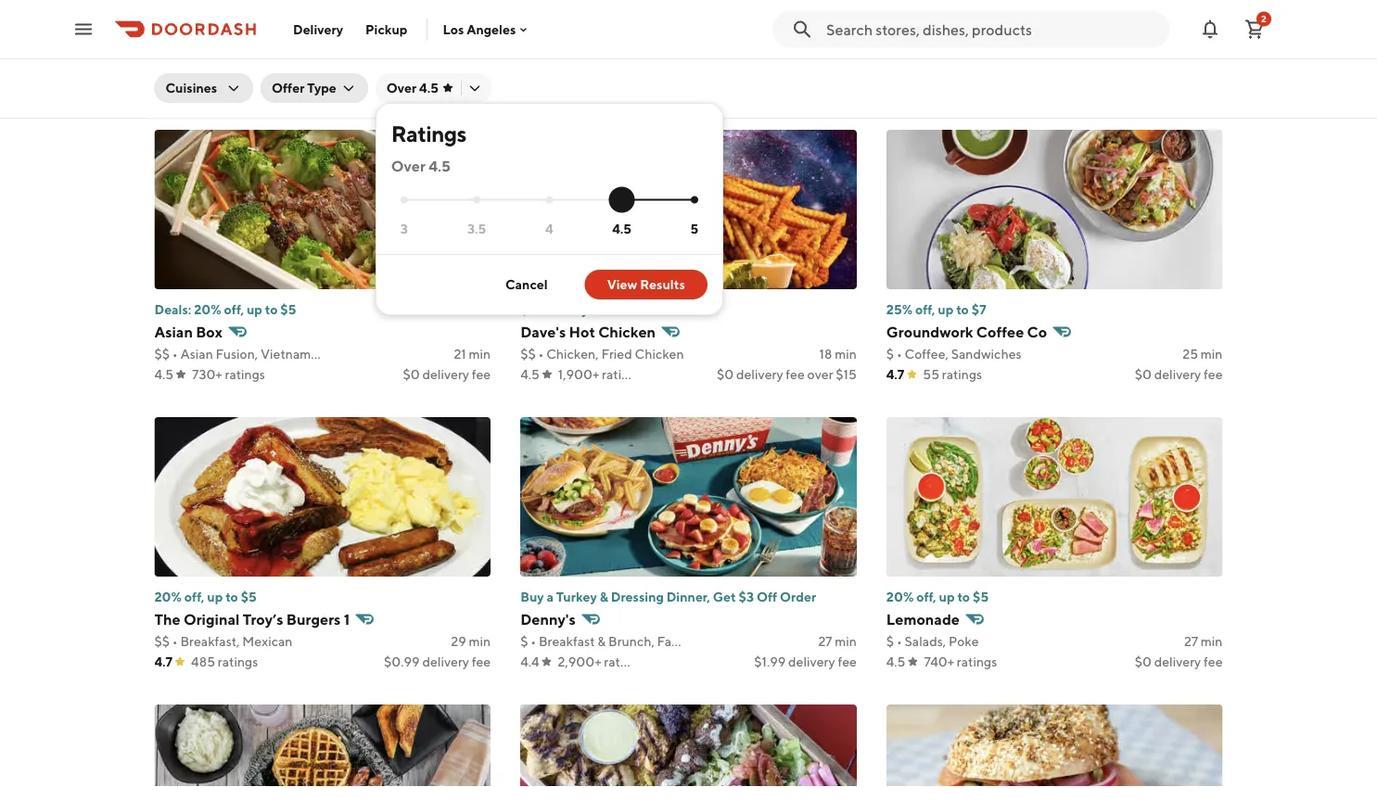 Task type: locate. For each thing, give the bounding box(es) containing it.
off, up fusion,
[[224, 302, 244, 317]]

chicken
[[598, 323, 656, 341], [635, 346, 684, 362]]

fee
[[472, 79, 491, 95], [591, 302, 611, 317], [472, 367, 491, 382], [786, 367, 805, 382], [1204, 367, 1223, 382], [472, 654, 491, 670], [838, 654, 857, 670], [1204, 654, 1223, 670]]

$ left salads,
[[887, 634, 894, 649]]

20% up box
[[194, 302, 221, 317]]

breakfast
[[947, 59, 1003, 74], [539, 634, 595, 649]]

$$ up 4.6
[[154, 59, 170, 74]]

asian down deals:
[[154, 323, 193, 341]]

• left juice
[[538, 59, 544, 74]]

$20,
[[196, 14, 224, 30]]

1 27 min from the left
[[818, 634, 857, 649]]

0 vertical spatial 4.7
[[887, 367, 905, 382]]

1 vertical spatial 29 min
[[451, 634, 491, 649]]

0 vertical spatial 29 min
[[817, 59, 857, 74]]

0 horizontal spatial 29 min
[[451, 634, 491, 649]]

485 ratings
[[191, 654, 258, 670]]

• left salads,
[[897, 634, 902, 649]]

$0 for dave's
[[717, 367, 734, 382]]

over 4.5 up ratings
[[387, 80, 439, 96]]

27 min for lemonade
[[1184, 634, 1223, 649]]

27
[[818, 634, 832, 649], [1184, 634, 1198, 649]]

Store search: begin typing to search for stores available on DoorDash text field
[[826, 19, 1158, 39]]

delivery for dave's hot chicken
[[736, 367, 783, 382]]

up up lemonade
[[939, 589, 955, 605]]

1 horizontal spatial $3
[[739, 589, 754, 605]]

0 horizontal spatial 27 min
[[818, 634, 857, 649]]

$0 delivery fee for asian
[[403, 367, 491, 382]]

up for the original troy's burgers 1
[[207, 589, 223, 605]]

20% off, up to $5 up lemonade
[[887, 589, 989, 605]]

1 horizontal spatial 29
[[817, 59, 832, 74]]

$5 up the poke
[[973, 589, 989, 605]]

4.6
[[154, 79, 173, 95]]

• for basil & cheese cafe
[[904, 59, 910, 74]]

1 horizontal spatial 27 min
[[1184, 634, 1223, 649]]

• for asian box
[[172, 346, 178, 362]]

off, for groundwork coffee co
[[915, 302, 935, 317]]

to left $7
[[956, 302, 969, 317]]

up up original
[[207, 589, 223, 605]]

order
[[780, 589, 816, 605]]

to up basil & cheese cafe
[[958, 14, 970, 30]]

save
[[227, 14, 254, 30]]

$ for denny's
[[520, 634, 528, 649]]

• down asian box in the left top of the page
[[172, 346, 178, 362]]

ratings down fried
[[602, 367, 642, 382]]

0 vertical spatial over 4.5
[[387, 80, 439, 96]]

25
[[1183, 346, 1198, 362]]

up up basil & cheese cafe
[[939, 14, 955, 30]]

fee for asian box
[[472, 367, 491, 382]]

buy a turkey & dressing dinner, get $3 off order
[[520, 589, 816, 605]]

4.5 left the 730+ in the top left of the page
[[154, 367, 174, 382]]

get
[[713, 589, 736, 605]]

coffee,
[[905, 346, 949, 362]]

20% off, up to $5 for the original troy's burgers 1
[[154, 589, 257, 605]]

up for basil & cheese cafe
[[939, 14, 955, 30]]

to for basil & cheese cafe
[[958, 14, 970, 30]]

0 vertical spatial over
[[387, 80, 417, 96]]

1 horizontal spatial 27
[[1184, 634, 1198, 649]]

29 for $$ • breakfast, mexican
[[451, 634, 466, 649]]

& right bars
[[609, 59, 617, 74]]

29 min left cafe,
[[817, 59, 857, 74]]

los angeles button
[[443, 22, 531, 37]]

20% up lemonade
[[887, 589, 914, 605]]

1 horizontal spatial breakfast
[[947, 59, 1003, 74]]

$5 up the original troy's burgers 1
[[241, 589, 257, 605]]

$
[[887, 346, 894, 362], [520, 634, 528, 649], [887, 634, 894, 649]]

1 vertical spatial 4.7
[[154, 654, 173, 670]]

smoothies,
[[620, 59, 686, 74]]

2 27 min from the left
[[1184, 634, 1223, 649]]

$$ down the
[[154, 634, 170, 649]]

0 vertical spatial asian
[[154, 323, 193, 341]]

$ • coffee, sandwiches
[[887, 346, 1022, 362]]

2 button
[[1236, 11, 1273, 48]]

• up 4.6
[[172, 59, 178, 74]]

min for dave's hot chicken
[[835, 346, 857, 362]]

$ up 4.4
[[520, 634, 528, 649]]

to up the poke
[[958, 589, 970, 605]]

• down dave's in the left of the page
[[538, 346, 544, 362]]

vietnamese
[[261, 346, 331, 362]]

$$ down dave's in the left of the page
[[520, 346, 536, 362]]

ratings down "$ • coffee, sandwiches"
[[942, 367, 982, 382]]

• down the
[[172, 634, 178, 649]]

off, up lemonade
[[917, 589, 937, 605]]

$0 for pitchoun
[[403, 79, 420, 95]]

4.7 left 55 at top
[[887, 367, 905, 382]]

& up $$ • cafe, breakfast
[[933, 36, 943, 53]]

$$ • juice bars & smoothies, acai bowls
[[520, 59, 753, 74]]

breakfast up '2,900+'
[[539, 634, 595, 649]]

over 4.5 down ratings
[[391, 157, 451, 175]]

delivery for denny's
[[788, 654, 835, 670]]

off
[[757, 589, 777, 605]]

troy's
[[243, 611, 283, 628]]

ratings
[[237, 79, 277, 95], [225, 367, 265, 382], [602, 367, 642, 382], [942, 367, 982, 382], [218, 654, 258, 670], [604, 654, 644, 670], [957, 654, 997, 670]]

0 horizontal spatial 27
[[818, 634, 832, 649]]

0 horizontal spatial breakfast
[[539, 634, 595, 649]]

20% off, up to $5 up basil
[[887, 14, 989, 30]]

$$ • asian fusion, vietnamese
[[154, 346, 331, 362]]

27 for lemonade
[[1184, 634, 1198, 649]]

ratings for coffee
[[942, 367, 982, 382]]

$0 delivery fee
[[403, 79, 491, 95], [520, 302, 611, 317], [403, 367, 491, 382], [1135, 367, 1223, 382], [1135, 654, 1223, 670]]

3
[[400, 221, 408, 236]]

to for lemonade
[[958, 589, 970, 605]]

$3 left off
[[739, 589, 754, 605]]

& right "turkey"
[[600, 589, 608, 605]]

breakfast down cheese
[[947, 59, 1003, 74]]

offer type
[[272, 80, 336, 96]]

asian
[[154, 323, 193, 341], [180, 346, 213, 362]]

3 stars and over image
[[400, 196, 408, 203]]

0 vertical spatial chicken
[[598, 323, 656, 341]]

5 stars and over image
[[691, 196, 698, 203]]

ratings down $$ • breakfast, mexican
[[218, 654, 258, 670]]

1 horizontal spatial 4.7
[[887, 367, 905, 382]]

over inside button
[[387, 80, 417, 96]]

1 27 from the left
[[818, 634, 832, 649]]

$3
[[256, 14, 272, 30], [739, 589, 754, 605]]

over 4.5
[[387, 80, 439, 96], [391, 157, 451, 175]]

off, up groundwork on the right top of page
[[915, 302, 935, 317]]

• for pitchoun bakery & café
[[172, 59, 178, 74]]

26 min
[[1183, 59, 1223, 74]]

29 min for $$ • breakfast, mexican
[[451, 634, 491, 649]]

asian up the 730+ in the top left of the page
[[180, 346, 213, 362]]

$3 right save
[[256, 14, 272, 30]]

$5 for basil & cheese cafe
[[973, 14, 989, 30]]

4.4
[[520, 654, 539, 670]]

20% for the original troy's burgers 1
[[154, 589, 182, 605]]

20% for lemonade
[[887, 589, 914, 605]]

29 up $0.99 delivery fee
[[451, 634, 466, 649]]

ratings down $$ • asian fusion, vietnamese
[[225, 367, 265, 382]]

ratings for original
[[218, 654, 258, 670]]

1 vertical spatial asian
[[180, 346, 213, 362]]

20% off, up to $5 up original
[[154, 589, 257, 605]]

to up bars
[[592, 14, 604, 30]]

5
[[690, 221, 699, 236]]

dessert
[[223, 59, 268, 74]]

0 horizontal spatial 4.7
[[154, 654, 173, 670]]

$ left coffee,
[[887, 346, 894, 362]]

pitchoun
[[154, 36, 217, 53]]

ratings down $ • breakfast & brunch, family meals
[[604, 654, 644, 670]]

original
[[184, 611, 240, 628]]

$$ for cheese
[[887, 59, 902, 74]]

min for the original troy's burgers 1
[[469, 634, 491, 649]]

•
[[172, 59, 178, 74], [538, 59, 544, 74], [904, 59, 910, 74], [172, 346, 178, 362], [538, 346, 544, 362], [897, 346, 902, 362], [172, 634, 178, 649], [531, 634, 536, 649], [897, 634, 902, 649]]

fee for groundwork coffee co
[[1204, 367, 1223, 382]]

min for basil & cheese cafe
[[1201, 59, 1223, 74]]

fee for dave's hot chicken
[[786, 367, 805, 382]]

4.7
[[887, 367, 905, 382], [154, 654, 173, 670]]

1 horizontal spatial 29 min
[[817, 59, 857, 74]]

to up original
[[226, 589, 238, 605]]

$7
[[972, 302, 987, 317]]

$$ for chicken
[[520, 346, 536, 362]]

29 right bowls at top right
[[817, 59, 832, 74]]

485
[[191, 654, 215, 670]]

& left café
[[272, 36, 281, 53]]

2 27 from the left
[[1184, 634, 1198, 649]]

3.5 stars and over image
[[473, 196, 480, 203]]

4.7 left 485
[[154, 654, 173, 670]]

chicken,
[[546, 346, 599, 362]]

notification bell image
[[1199, 18, 1222, 40]]

29 for $$ • juice bars & smoothies, acai bowls
[[817, 59, 832, 74]]

los
[[443, 22, 464, 37]]

29 min
[[817, 59, 857, 74], [451, 634, 491, 649]]

min for asian box
[[469, 346, 491, 362]]

20% up basil
[[887, 14, 914, 30]]

1
[[344, 611, 350, 628]]

$$
[[154, 59, 170, 74], [520, 59, 536, 74], [887, 59, 902, 74], [154, 346, 170, 362], [520, 346, 536, 362], [154, 634, 170, 649]]

off, up original
[[184, 589, 204, 605]]

$5 for the original troy's burgers 1
[[241, 589, 257, 605]]

off, up basil
[[917, 14, 937, 30]]

bars
[[581, 59, 606, 74]]

1 vertical spatial breakfast
[[539, 634, 595, 649]]

up up bars
[[573, 14, 589, 30]]

4.5 inside button
[[419, 80, 439, 96]]

chicken right fried
[[635, 346, 684, 362]]

$5 up vietnamese
[[280, 302, 296, 317]]

groundwork
[[887, 323, 974, 341]]

over
[[807, 367, 833, 382]]

$5 for lemonade
[[973, 589, 989, 605]]

to for the original troy's burgers 1
[[226, 589, 238, 605]]

delivery
[[422, 79, 469, 95], [540, 302, 588, 317], [422, 367, 469, 382], [736, 367, 783, 382], [1154, 367, 1201, 382], [422, 654, 469, 670], [788, 654, 835, 670], [1154, 654, 1201, 670]]

4.5 down salads,
[[887, 654, 906, 670]]

• for denny's
[[531, 634, 536, 649]]

0 horizontal spatial 29
[[451, 634, 466, 649]]

ratings for box
[[225, 367, 265, 382]]

meals
[[699, 634, 734, 649]]

1,900+ ratings
[[558, 367, 642, 382]]

$0 delivery fee over $15
[[717, 367, 857, 382]]

$5 up cheese
[[973, 14, 989, 30]]

• up 4.4
[[531, 634, 536, 649]]

1 vertical spatial 29
[[451, 634, 466, 649]]

ratings down the poke
[[957, 654, 997, 670]]

$$ • cafe, breakfast
[[887, 59, 1003, 74]]

0 vertical spatial $3
[[256, 14, 272, 30]]

4.7 for the original troy's burgers 1
[[154, 654, 173, 670]]

cancel button
[[483, 270, 570, 300]]

$$ left juice
[[520, 59, 536, 74]]

$$ • chicken, fried chicken
[[520, 346, 684, 362]]

min for denny's
[[835, 634, 857, 649]]

ratings down dessert
[[237, 79, 277, 95]]

off,
[[550, 14, 570, 30], [917, 14, 937, 30], [224, 302, 244, 317], [915, 302, 935, 317], [184, 589, 204, 605], [917, 589, 937, 605]]

$0 delivery fee for pitchoun
[[403, 79, 491, 95]]

20% right angeles
[[520, 14, 548, 30]]

delivery for groundwork coffee co
[[1154, 367, 1201, 382]]

27 min for denny's
[[818, 634, 857, 649]]

• left coffee,
[[897, 346, 902, 362]]

up up groundwork on the right top of page
[[938, 302, 954, 317]]

4.5 up ratings
[[419, 80, 439, 96]]

family
[[657, 634, 696, 649]]

$$ • breakfast, mexican
[[154, 634, 293, 649]]

chicken up fried
[[598, 323, 656, 341]]

0 horizontal spatial $3
[[256, 14, 272, 30]]

20% off, up to $5 for lemonade
[[887, 589, 989, 605]]

4.5
[[419, 80, 439, 96], [429, 157, 451, 175], [612, 221, 632, 236], [154, 367, 174, 382], [520, 367, 540, 382], [887, 654, 906, 670]]

740+
[[924, 654, 954, 670]]

• for the original troy's burgers 1
[[172, 634, 178, 649]]

spend $20, save $3
[[154, 14, 272, 30]]

2,900+ ratings
[[558, 654, 644, 670]]

fee for denny's
[[838, 654, 857, 670]]

20% up the
[[154, 589, 182, 605]]

over up 3 stars and over image
[[391, 157, 426, 175]]

20%
[[520, 14, 548, 30], [887, 14, 914, 30], [194, 302, 221, 317], [154, 589, 182, 605], [887, 589, 914, 605]]

4
[[545, 221, 553, 236]]

over
[[387, 80, 417, 96], [391, 157, 426, 175]]

brunch,
[[609, 634, 655, 649]]

fee for lemonade
[[1204, 654, 1223, 670]]

0 vertical spatial 29
[[817, 59, 832, 74]]

over up ratings
[[387, 80, 417, 96]]

4.7 for groundwork coffee co
[[887, 367, 905, 382]]

$$ down basil
[[887, 59, 902, 74]]

delivery for the original troy's burgers 1
[[422, 654, 469, 670]]

• for lemonade
[[897, 634, 902, 649]]

• left cafe,
[[904, 59, 910, 74]]

cafe
[[1010, 36, 1052, 53]]

29 min up $0.99 delivery fee
[[451, 634, 491, 649]]

fried
[[601, 346, 632, 362]]



Task type: describe. For each thing, give the bounding box(es) containing it.
0 vertical spatial breakfast
[[947, 59, 1003, 74]]

fee for the original troy's burgers 1
[[472, 654, 491, 670]]

up up $$ • asian fusion, vietnamese
[[247, 302, 262, 317]]

up for lemonade
[[939, 589, 955, 605]]

22 min
[[452, 59, 491, 74]]

• for groundwork coffee co
[[897, 346, 902, 362]]

4.5 down dave's in the left of the page
[[520, 367, 540, 382]]

open menu image
[[72, 18, 95, 40]]

to for groundwork coffee co
[[956, 302, 969, 317]]

2,900+
[[558, 654, 602, 670]]

740+ ratings
[[924, 654, 997, 670]]

$ • breakfast & brunch, family meals
[[520, 634, 734, 649]]

pickup
[[365, 21, 408, 37]]

20% for basil & cheese cafe
[[887, 14, 914, 30]]

1 vertical spatial over 4.5
[[391, 157, 451, 175]]

juice
[[546, 59, 578, 74]]

café
[[284, 36, 317, 53]]

acai
[[688, 59, 715, 74]]

$0.99
[[384, 654, 420, 670]]

29 min for $$ • juice bars & smoothies, acai bowls
[[817, 59, 857, 74]]

delivery for asian box
[[422, 367, 469, 382]]

co
[[1027, 323, 1047, 341]]

turkey
[[556, 589, 597, 605]]

cuisines
[[166, 80, 217, 96]]

20% off, up to $5 for basil & cheese cafe
[[887, 14, 989, 30]]

fusion,
[[216, 346, 258, 362]]

buy
[[520, 589, 544, 605]]

$0 for groundwork
[[1135, 367, 1152, 382]]

coffee
[[977, 323, 1024, 341]]

to up vietnamese
[[265, 302, 278, 317]]

• for dave's hot chicken
[[538, 346, 544, 362]]

view
[[607, 277, 637, 292]]

$ • salads, poke
[[887, 634, 979, 649]]

1 items, open order cart image
[[1244, 18, 1266, 40]]

lemonade
[[887, 611, 960, 628]]

$0 delivery fee for groundwork
[[1135, 367, 1223, 382]]

$5 up $$ • juice bars & smoothies, acai bowls
[[607, 14, 623, 30]]

dave's
[[520, 323, 566, 341]]

off, for the original troy's burgers 1
[[184, 589, 204, 605]]

1,000+ ratings
[[192, 79, 277, 95]]

off, for basil & cheese cafe
[[917, 14, 937, 30]]

18 min
[[820, 346, 857, 362]]

spend
[[154, 14, 193, 30]]

min for lemonade
[[1201, 634, 1223, 649]]

burgers
[[286, 611, 341, 628]]

1 vertical spatial chicken
[[635, 346, 684, 362]]

pitchoun bakery & café
[[154, 36, 317, 53]]

$1.99 delivery fee
[[754, 654, 857, 670]]

55 ratings
[[923, 367, 982, 382]]

salads,
[[905, 634, 946, 649]]

1 vertical spatial over
[[391, 157, 426, 175]]

$15
[[836, 367, 857, 382]]

breakfast,
[[180, 634, 240, 649]]

min for groundwork coffee co
[[1201, 346, 1223, 362]]

basil & cheese cafe
[[887, 36, 1052, 53]]

basil
[[887, 36, 930, 53]]

hot
[[569, 323, 595, 341]]

delivery for lemonade
[[1154, 654, 1201, 670]]

sandwiches
[[951, 346, 1022, 362]]

3.5
[[467, 221, 486, 236]]

4.5 up 'view'
[[612, 221, 632, 236]]

up for groundwork coffee co
[[938, 302, 954, 317]]

fee for pitchoun bakery & café
[[472, 79, 491, 95]]

21 min
[[454, 346, 491, 362]]

$$ for troy's
[[154, 634, 170, 649]]

$$ for &
[[154, 59, 170, 74]]

offer type button
[[261, 73, 368, 103]]

groundwork coffee co
[[887, 323, 1047, 341]]

delivery button
[[282, 14, 354, 44]]

20% off, up to $5 up juice
[[520, 14, 623, 30]]

offer
[[272, 80, 305, 96]]

bowls
[[717, 59, 753, 74]]

$0.99 delivery fee
[[384, 654, 491, 670]]

cancel
[[506, 277, 548, 292]]

27 for denny's
[[818, 634, 832, 649]]

1 vertical spatial $3
[[739, 589, 754, 605]]

dinner,
[[667, 589, 710, 605]]

730+ ratings
[[192, 367, 265, 382]]

deals: 20% off, up to $5
[[154, 302, 296, 317]]

type
[[307, 80, 336, 96]]

min for pitchoun bakery & café
[[469, 59, 491, 74]]

$ for groundwork coffee co
[[887, 346, 894, 362]]

los angeles
[[443, 22, 516, 37]]

1,000+
[[192, 79, 234, 95]]

4.5 down ratings
[[429, 157, 451, 175]]

4 stars and over image
[[546, 196, 553, 203]]

view results
[[607, 277, 685, 292]]

730+
[[192, 367, 222, 382]]

off, for lemonade
[[917, 589, 937, 605]]

18
[[820, 346, 832, 362]]

ratings for bakery
[[237, 79, 277, 95]]

view results button
[[585, 270, 707, 300]]

$1.99
[[754, 654, 786, 670]]

mexican
[[242, 634, 293, 649]]

lunch,
[[180, 59, 221, 74]]

21
[[454, 346, 466, 362]]

25 min
[[1183, 346, 1223, 362]]

dressing
[[611, 589, 664, 605]]

asian box
[[154, 323, 223, 341]]

over 4.5 inside button
[[387, 80, 439, 96]]

$$ • lunch, dessert
[[154, 59, 268, 74]]

ratings for hot
[[602, 367, 642, 382]]

denny's
[[520, 611, 576, 628]]

the
[[154, 611, 181, 628]]

$0 for asian
[[403, 367, 420, 382]]

off, up juice
[[550, 14, 570, 30]]

$ for lemonade
[[887, 634, 894, 649]]

$$ down asian box in the left top of the page
[[154, 346, 170, 362]]

pickup button
[[354, 14, 419, 44]]

2
[[1261, 13, 1267, 24]]

cheese
[[946, 36, 1007, 53]]

poke
[[949, 634, 979, 649]]

& up 2,900+ ratings at left
[[598, 634, 606, 649]]

delivery for pitchoun bakery & café
[[422, 79, 469, 95]]

bakery
[[221, 36, 269, 53]]



Task type: vqa. For each thing, say whether or not it's contained in the screenshot.
The Original Troy's Burgers 1 off,
yes



